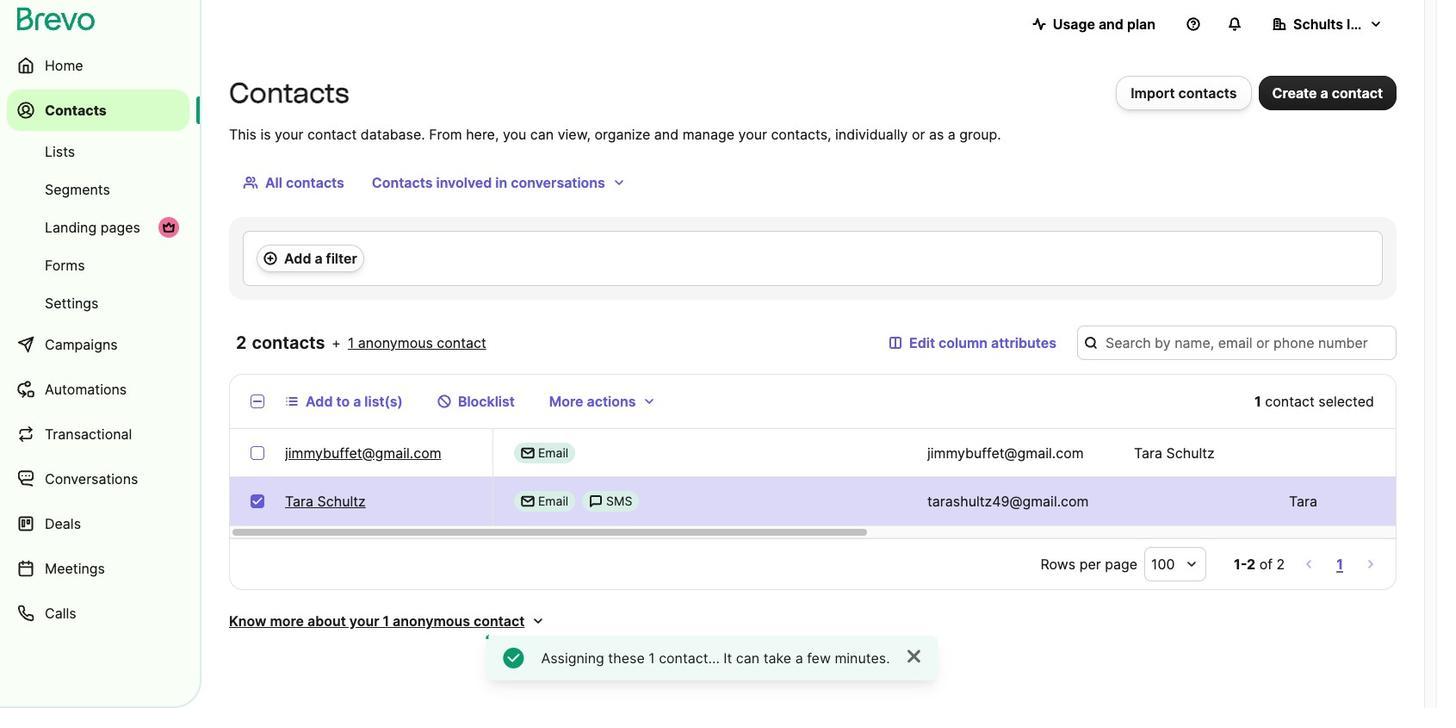 Task type: vqa. For each thing, say whether or not it's contained in the screenshot.
The Schultz
yes



Task type: describe. For each thing, give the bounding box(es) containing it.
left___c25ys image for tara schultz
[[521, 494, 535, 508]]

1-
[[1235, 556, 1247, 573]]

contacts link
[[7, 90, 190, 131]]

deals
[[45, 515, 81, 532]]

tarashultz49@gmail.com
[[928, 493, 1089, 510]]

1 horizontal spatial tara
[[1135, 444, 1163, 461]]

usage and plan button
[[1019, 7, 1170, 41]]

view,
[[558, 126, 591, 143]]

it
[[724, 650, 733, 667]]

of
[[1260, 556, 1273, 573]]

per
[[1080, 556, 1102, 573]]

segments link
[[7, 172, 190, 207]]

all contacts button
[[229, 165, 358, 200]]

create a contact
[[1273, 84, 1384, 102]]

contact inside 2 contacts + 1 anonymous contact
[[437, 334, 487, 351]]

transactional
[[45, 426, 132, 443]]

campaigns
[[45, 336, 118, 353]]

or
[[912, 126, 926, 143]]

automations
[[45, 381, 127, 398]]

landing pages link
[[7, 210, 190, 245]]

usage and plan
[[1053, 16, 1156, 33]]

1-2 of 2
[[1235, 556, 1285, 573]]

left___c25ys image for jimmybuffet@gmail.com
[[521, 446, 535, 460]]

+
[[332, 334, 341, 351]]

blocklist button
[[424, 384, 529, 419]]

0 horizontal spatial tara schultz
[[285, 493, 366, 510]]

0 horizontal spatial schultz
[[318, 493, 366, 510]]

more actions button
[[536, 384, 671, 419]]

1 horizontal spatial 2
[[1247, 556, 1256, 573]]

more
[[550, 393, 584, 410]]

contacts involved in conversations button
[[358, 165, 640, 200]]

landing
[[45, 219, 97, 236]]

all contacts
[[265, 174, 344, 191]]

conversations
[[45, 470, 138, 488]]

1 vertical spatial anonymous
[[393, 613, 470, 630]]

0 vertical spatial tara schultz
[[1135, 444, 1215, 461]]

lists
[[45, 143, 75, 160]]

a left filter
[[315, 250, 323, 267]]

import
[[1131, 84, 1176, 102]]

few
[[807, 650, 831, 667]]

all
[[265, 174, 283, 191]]

attributes
[[992, 334, 1057, 351]]

usage
[[1053, 16, 1096, 33]]

1 jimmybuffet@gmail.com from the left
[[285, 444, 442, 461]]

individually
[[836, 126, 908, 143]]

left___rvooi image
[[162, 221, 176, 234]]

filter
[[326, 250, 357, 267]]

landing pages
[[45, 219, 140, 236]]

pages
[[101, 219, 140, 236]]

add for add to a list(s)
[[306, 393, 333, 410]]

100
[[1152, 556, 1175, 573]]

know more about your 1 anonymous contact
[[229, 613, 525, 630]]

email for jimmybuffet@gmail.com
[[538, 445, 569, 460]]

1 anonymous contact link
[[348, 333, 487, 353]]

edit
[[910, 334, 936, 351]]

settings
[[45, 295, 99, 312]]

sms
[[607, 494, 633, 508]]

add a filter
[[284, 250, 357, 267]]

schults
[[1294, 16, 1344, 33]]

rows per page
[[1041, 556, 1138, 573]]

0 horizontal spatial can
[[531, 126, 554, 143]]

about
[[308, 613, 346, 630]]

plan
[[1128, 16, 1156, 33]]

this
[[229, 126, 257, 143]]

assigning these 1 contact... it can take a few minutes.
[[541, 650, 890, 667]]

manage
[[683, 126, 735, 143]]

edit column attributes
[[910, 334, 1057, 351]]

1 down search by name, email or phone number search box
[[1255, 393, 1262, 410]]

page
[[1105, 556, 1138, 573]]

blocklist
[[458, 393, 515, 410]]

1 vertical spatial and
[[655, 126, 679, 143]]

email for tara schultz
[[538, 494, 569, 508]]

actions
[[587, 393, 636, 410]]

in
[[496, 174, 508, 191]]

rows
[[1041, 556, 1076, 573]]

from
[[429, 126, 462, 143]]

meetings link
[[7, 548, 190, 589]]

1 right these
[[649, 650, 655, 667]]

1 horizontal spatial contacts
[[229, 77, 349, 109]]

create a contact button
[[1259, 76, 1397, 110]]

home
[[45, 57, 83, 74]]

contact inside button
[[1332, 84, 1384, 102]]

this is your contact database. from here, you can view, organize and manage your contacts, individually or as a group.
[[229, 126, 1002, 143]]

0 horizontal spatial tara
[[285, 493, 314, 510]]

a inside button
[[353, 393, 361, 410]]

inc
[[1347, 16, 1368, 33]]

contacts involved in conversations
[[372, 174, 606, 191]]

more
[[270, 613, 304, 630]]

more actions
[[550, 393, 636, 410]]

home link
[[7, 45, 190, 86]]

1 inside 1 button
[[1337, 556, 1344, 573]]

as
[[929, 126, 944, 143]]

1 horizontal spatial can
[[736, 650, 760, 667]]

automations link
[[7, 369, 190, 410]]



Task type: locate. For each thing, give the bounding box(es) containing it.
your right the about
[[350, 613, 379, 630]]

segments
[[45, 181, 110, 198]]

1 vertical spatial can
[[736, 650, 760, 667]]

forms
[[45, 257, 85, 274]]

selected
[[1319, 393, 1375, 410]]

jimmybuffet@gmail.com up the tarashultz49@gmail.com
[[928, 444, 1084, 461]]

conversations
[[511, 174, 606, 191]]

left___c25ys image left left___c25ys image
[[521, 494, 535, 508]]

2
[[236, 333, 248, 353], [1247, 556, 1256, 573], [1277, 556, 1285, 573]]

1 email from the top
[[538, 445, 569, 460]]

1 vertical spatial schultz
[[318, 493, 366, 510]]

contacts for 2
[[252, 333, 325, 353]]

1 inside 2 contacts + 1 anonymous contact
[[348, 334, 354, 351]]

1 horizontal spatial jimmybuffet@gmail.com
[[928, 444, 1084, 461]]

contacts for import
[[1179, 84, 1238, 102]]

tara schultz
[[1135, 444, 1215, 461], [285, 493, 366, 510]]

edit column attributes button
[[875, 326, 1071, 360]]

list(s)
[[365, 393, 403, 410]]

take
[[764, 650, 792, 667]]

anonymous inside 2 contacts + 1 anonymous contact
[[358, 334, 433, 351]]

1
[[348, 334, 354, 351], [1255, 393, 1262, 410], [1337, 556, 1344, 573], [383, 613, 390, 630], [649, 650, 655, 667]]

know
[[229, 613, 267, 630]]

import contacts
[[1131, 84, 1238, 102]]

1 vertical spatial add
[[306, 393, 333, 410]]

jimmybuffet@gmail.com down add to a list(s)
[[285, 444, 442, 461]]

contacts,
[[771, 126, 832, 143]]

0 vertical spatial can
[[531, 126, 554, 143]]

0 horizontal spatial your
[[275, 126, 304, 143]]

conversations link
[[7, 458, 190, 500]]

settings link
[[7, 286, 190, 320]]

1 contact selected
[[1255, 393, 1375, 410]]

contact
[[1332, 84, 1384, 102], [307, 126, 357, 143], [437, 334, 487, 351], [1266, 393, 1315, 410], [474, 613, 525, 630]]

minutes.
[[835, 650, 890, 667]]

1 right +
[[348, 334, 354, 351]]

1 left___c25ys image from the top
[[521, 446, 535, 460]]

jimmybuffet@gmail.com link
[[285, 442, 442, 463]]

left___c25ys image down the 'blocklist' button
[[521, 446, 535, 460]]

1 horizontal spatial your
[[350, 613, 379, 630]]

0 vertical spatial and
[[1099, 16, 1124, 33]]

email left left___c25ys image
[[538, 494, 569, 508]]

your
[[275, 126, 304, 143], [739, 126, 768, 143], [350, 613, 379, 630]]

tara
[[1135, 444, 1163, 461], [285, 493, 314, 510], [1290, 493, 1318, 510]]

schults inc
[[1294, 16, 1368, 33]]

a right as
[[948, 126, 956, 143]]

add a filter button
[[257, 245, 364, 272]]

email
[[538, 445, 569, 460], [538, 494, 569, 508]]

1 button
[[1334, 552, 1347, 576]]

lists link
[[7, 134, 190, 169]]

100 button
[[1145, 547, 1207, 582]]

1 horizontal spatial tara schultz
[[1135, 444, 1215, 461]]

0 vertical spatial schultz
[[1167, 444, 1215, 461]]

assigning
[[541, 650, 605, 667]]

and left the "manage"
[[655, 126, 679, 143]]

2 horizontal spatial your
[[739, 126, 768, 143]]

and
[[1099, 16, 1124, 33], [655, 126, 679, 143]]

can right the it
[[736, 650, 760, 667]]

2 contacts + 1 anonymous contact
[[236, 333, 487, 353]]

0 vertical spatial add
[[284, 250, 311, 267]]

0 vertical spatial left___c25ys image
[[521, 446, 535, 460]]

2 horizontal spatial 2
[[1277, 556, 1285, 573]]

left___c25ys image
[[521, 446, 535, 460], [521, 494, 535, 508]]

2 left___c25ys image from the top
[[521, 494, 535, 508]]

jimmybuffet@gmail.com
[[285, 444, 442, 461], [928, 444, 1084, 461]]

forms link
[[7, 248, 190, 283]]

1 right the about
[[383, 613, 390, 630]]

group.
[[960, 126, 1002, 143]]

contacts right import
[[1179, 84, 1238, 102]]

0 horizontal spatial jimmybuffet@gmail.com
[[285, 444, 442, 461]]

Search by name, email or phone number search field
[[1078, 326, 1397, 360]]

0 horizontal spatial contacts
[[45, 102, 107, 119]]

0 vertical spatial anonymous
[[358, 334, 433, 351]]

contacts for all
[[286, 174, 344, 191]]

1 horizontal spatial schultz
[[1167, 444, 1215, 461]]

a right create
[[1321, 84, 1329, 102]]

contacts up lists
[[45, 102, 107, 119]]

meetings
[[45, 560, 105, 577]]

1 vertical spatial email
[[538, 494, 569, 508]]

tara schultz link
[[285, 491, 366, 512]]

transactional link
[[7, 414, 190, 455]]

calls link
[[7, 593, 190, 634]]

campaigns link
[[7, 324, 190, 365]]

and inside button
[[1099, 16, 1124, 33]]

1 right of
[[1337, 556, 1344, 573]]

0 horizontal spatial 2
[[236, 333, 248, 353]]

email down more
[[538, 445, 569, 460]]

add to a list(s) button
[[271, 384, 417, 419]]

0 horizontal spatial and
[[655, 126, 679, 143]]

0 vertical spatial email
[[538, 445, 569, 460]]

your right is
[[275, 126, 304, 143]]

add left to
[[306, 393, 333, 410]]

add for add a filter
[[284, 250, 311, 267]]

0 vertical spatial contacts
[[1179, 84, 1238, 102]]

2 email from the top
[[538, 494, 569, 508]]

deals link
[[7, 503, 190, 544]]

1 vertical spatial contacts
[[286, 174, 344, 191]]

anonymous
[[358, 334, 433, 351], [393, 613, 470, 630]]

1 vertical spatial tara schultz
[[285, 493, 366, 510]]

involved
[[436, 174, 492, 191]]

can right the you
[[531, 126, 554, 143]]

contacts left +
[[252, 333, 325, 353]]

a right to
[[353, 393, 361, 410]]

is
[[260, 126, 271, 143]]

contact...
[[659, 650, 720, 667]]

contacts inside button
[[372, 174, 433, 191]]

contacts right all
[[286, 174, 344, 191]]

database.
[[361, 126, 425, 143]]

know more about your 1 anonymous contact link
[[229, 611, 546, 631]]

2 horizontal spatial contacts
[[372, 174, 433, 191]]

and left plan
[[1099, 16, 1124, 33]]

1 inside know more about your 1 anonymous contact link
[[383, 613, 390, 630]]

1 horizontal spatial and
[[1099, 16, 1124, 33]]

a left few
[[796, 650, 804, 667]]

add inside button
[[306, 393, 333, 410]]

here,
[[466, 126, 499, 143]]

1 vertical spatial left___c25ys image
[[521, 494, 535, 508]]

your right the "manage"
[[739, 126, 768, 143]]

add
[[284, 250, 311, 267], [306, 393, 333, 410]]

contacts down 'database.'
[[372, 174, 433, 191]]

organize
[[595, 126, 651, 143]]

import contacts button
[[1117, 76, 1252, 110]]

these
[[608, 650, 645, 667]]

contacts
[[229, 77, 349, 109], [45, 102, 107, 119], [372, 174, 433, 191]]

left___c25ys image
[[589, 494, 603, 508]]

add left filter
[[284, 250, 311, 267]]

contacts
[[1179, 84, 1238, 102], [286, 174, 344, 191], [252, 333, 325, 353]]

contacts up is
[[229, 77, 349, 109]]

2 vertical spatial contacts
[[252, 333, 325, 353]]

add inside button
[[284, 250, 311, 267]]

create
[[1273, 84, 1318, 102]]

2 horizontal spatial tara
[[1290, 493, 1318, 510]]

you
[[503, 126, 527, 143]]

2 jimmybuffet@gmail.com from the left
[[928, 444, 1084, 461]]

to
[[336, 393, 350, 410]]



